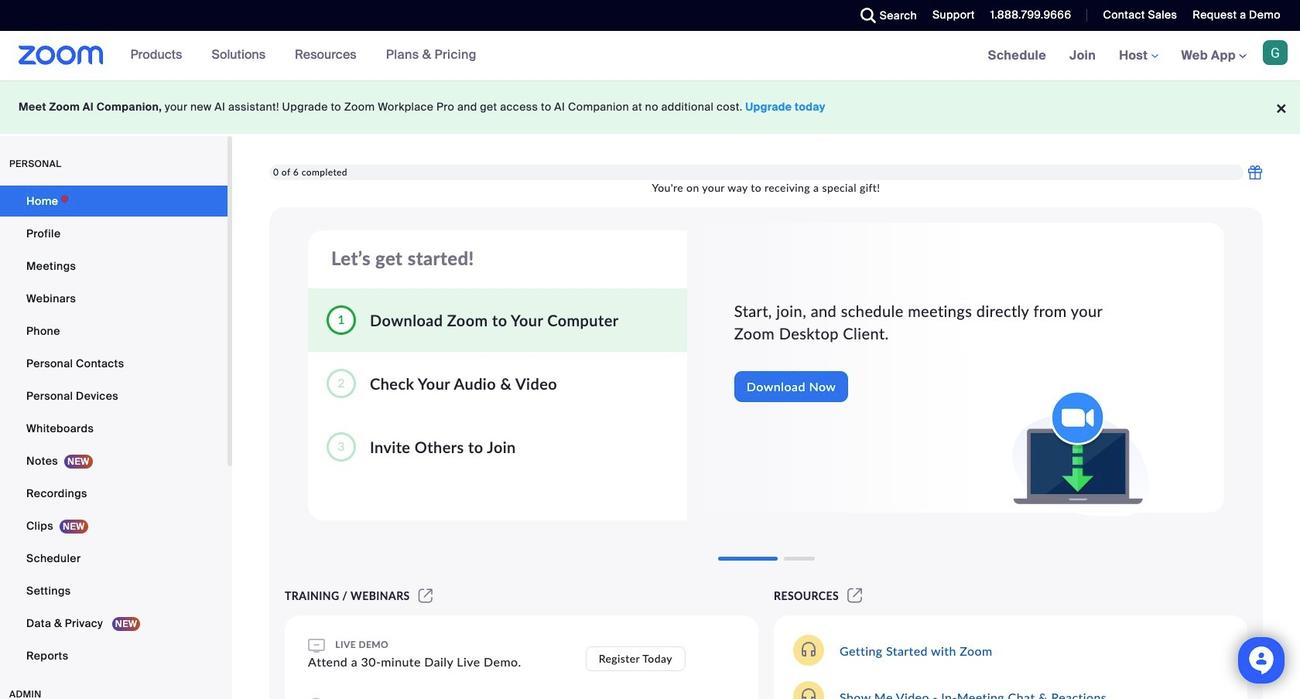 Task type: locate. For each thing, give the bounding box(es) containing it.
zoom logo image
[[19, 46, 103, 65]]

footer
[[0, 80, 1300, 134]]

banner
[[0, 31, 1300, 81]]



Task type: describe. For each thing, give the bounding box(es) containing it.
window new image
[[845, 590, 865, 603]]

window new image
[[416, 590, 435, 603]]

product information navigation
[[119, 31, 488, 80]]

profile picture image
[[1263, 40, 1288, 65]]

personal menu menu
[[0, 186, 228, 673]]

meetings navigation
[[976, 31, 1300, 81]]



Task type: vqa. For each thing, say whether or not it's contained in the screenshot.
sixth menu item from the top of the Admin Menu menu
no



